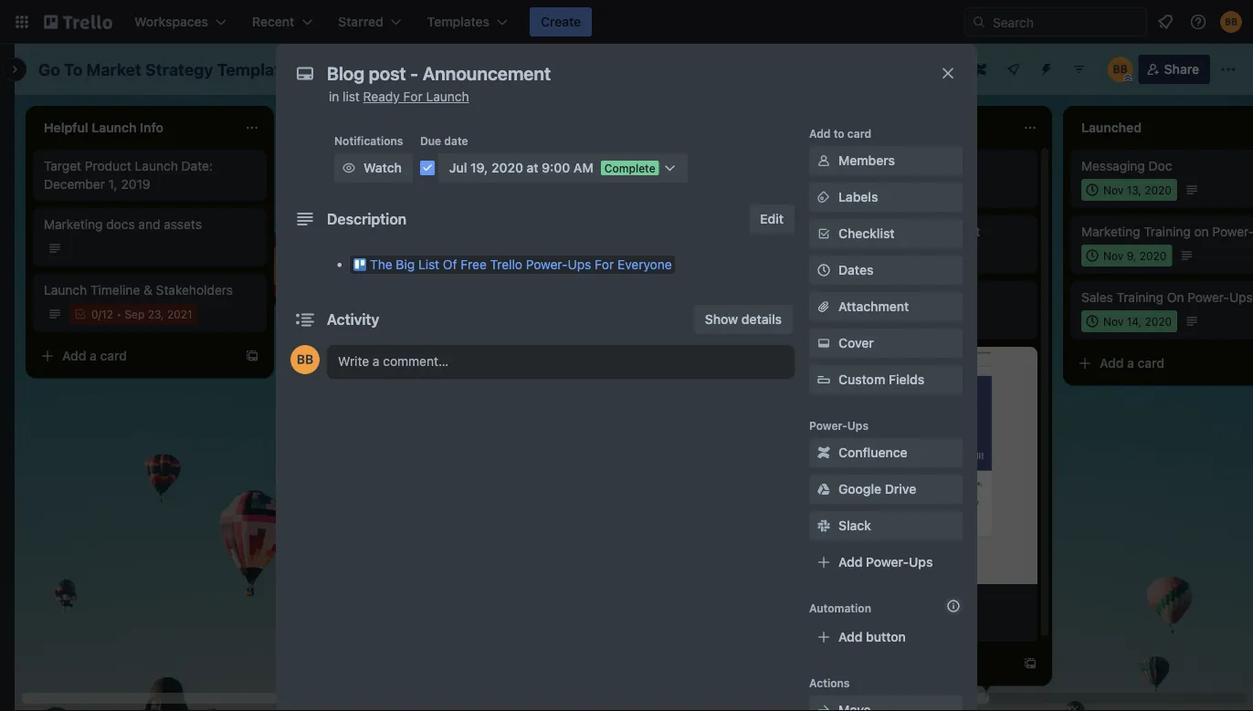 Task type: vqa. For each thing, say whether or not it's contained in the screenshot.
the / 3
yes



Task type: describe. For each thing, give the bounding box(es) containing it.
custom fields
[[839, 372, 925, 387]]

2019
[[121, 177, 150, 192]]

ups up email newsletter link
[[909, 555, 933, 570]]

due date
[[420, 134, 468, 147]]

launch timeline & stakeholders
[[44, 283, 233, 298]]

go
[[38, 59, 60, 79]]

9:00
[[542, 160, 570, 175]]

2020 for jul 19, 2020 at 9:00 am
[[491, 160, 523, 175]]

nov 14, 2020
[[1104, 315, 1172, 328]]

blog
[[822, 224, 849, 239]]

automation
[[809, 602, 871, 615]]

am
[[574, 160, 594, 175]]

aug
[[844, 184, 864, 196]]

pages
[[415, 243, 451, 258]]

0 vertical spatial bob builder (bobbuilder40) image
[[1220, 11, 1242, 33]]

strategy
[[145, 59, 213, 79]]

to
[[64, 59, 83, 79]]

announcement inside "link"
[[891, 224, 980, 239]]

assorted
[[350, 224, 401, 239]]

complete
[[605, 162, 656, 174]]

launch timeline & stakeholders link
[[44, 281, 256, 300]]

in-
[[822, 290, 838, 305]]

9,
[[1127, 249, 1137, 262]]

create from template… image for launch timeline & stakeholders
[[245, 349, 259, 364]]

board link
[[369, 55, 446, 84]]

alignment
[[324, 158, 382, 174]]

go to market strategy template
[[38, 59, 290, 79]]

the big list of free trello power-ups for everyone button
[[349, 254, 677, 275]]

1 vertical spatial /
[[98, 308, 102, 321]]

a for update assorted references on existing marketing pages
[[349, 308, 356, 323]]

add inside button
[[839, 630, 863, 645]]

watch
[[364, 160, 402, 175]]

google
[[839, 482, 882, 497]]

product
[[85, 158, 131, 174]]

checklist
[[839, 226, 895, 241]]

0 vertical spatial for
[[403, 89, 423, 104]]

edit button
[[749, 205, 795, 234]]

sales training on power-ups
[[1082, 290, 1253, 305]]

Jul 19, 2020 checkbox
[[822, 245, 913, 267]]

sm image for confluence
[[815, 444, 833, 462]]

sm image for members
[[815, 152, 833, 170]]

customize views image
[[455, 60, 474, 79]]

primary element
[[0, 0, 1253, 44]]

marketing training on power-
[[1082, 224, 1253, 239]]

custom
[[839, 372, 885, 387]]

nov for sales
[[1104, 315, 1124, 328]]

workspace visible image
[[343, 62, 358, 77]]

13,
[[1127, 184, 1142, 196]]

watch button
[[334, 153, 413, 183]]

19, for jul 19, 2020 at 9:00 am
[[471, 160, 488, 175]]

19, for jul 19, 2020
[[862, 249, 877, 262]]

the big list of free trello power-ups for everyone link
[[349, 254, 677, 275]]

email newsletter link
[[822, 592, 1027, 610]]

social promotion
[[822, 158, 921, 174]]

-
[[882, 224, 887, 239]]

launch inside target product launch date: december 1, 2019
[[135, 158, 178, 174]]

card for update's add a card button
[[360, 308, 386, 323]]

blog post - announcement link
[[822, 223, 1027, 241]]

2020 for nov 9, 2020
[[1140, 249, 1167, 262]]

add power-ups
[[839, 555, 933, 570]]

email newsletter
[[822, 593, 921, 608]]

add a card button for update
[[292, 301, 497, 331]]

2020 for nov 14, 2020
[[1145, 315, 1172, 328]]

Jul 31, 2020 checkbox
[[822, 614, 913, 636]]

social
[[822, 158, 858, 174]]

to
[[834, 127, 845, 140]]

on for references
[[471, 224, 486, 239]]

references
[[405, 224, 468, 239]]

the big list of free trello power-ups for everyone
[[370, 257, 672, 272]]

blog post - announcement
[[822, 224, 980, 239]]

search image
[[972, 15, 987, 29]]

power- inside button
[[526, 257, 568, 272]]

Search field
[[987, 8, 1146, 36]]

card for add a card button corresponding to marketing
[[1138, 356, 1165, 371]]

everyone
[[618, 257, 672, 272]]

date
[[444, 134, 468, 147]]

date:
[[181, 158, 213, 174]]

fix
[[303, 158, 320, 174]]

14,
[[1127, 315, 1142, 328]]

Write a comment text field
[[327, 345, 795, 378]]

Nov 14, 2020 checkbox
[[1082, 311, 1178, 333]]

add a card for marketing
[[1100, 356, 1165, 371]]

Aug 21, 2020 checkbox
[[822, 179, 918, 201]]

ready
[[363, 89, 400, 104]]

board
[[400, 62, 435, 77]]

sm image for watch
[[340, 159, 358, 177]]

star or unstar board image
[[310, 62, 325, 77]]

on
[[1167, 290, 1184, 305]]

show
[[705, 312, 738, 327]]

app
[[838, 290, 862, 305]]

quotes/testimonials
[[563, 177, 678, 192]]

2020 for nov 13, 2020
[[1145, 184, 1172, 196]]

0 horizontal spatial add a card button
[[33, 342, 238, 371]]

trello
[[490, 257, 523, 272]]

4 sm image from the top
[[815, 702, 833, 712]]

sep
[[125, 308, 145, 321]]

0 horizontal spatial 23,
[[148, 308, 164, 321]]

members
[[839, 153, 895, 168]]

of
[[443, 257, 457, 272]]

attachment button
[[809, 292, 963, 322]]

create
[[541, 14, 581, 29]]

in-app announcement
[[822, 290, 955, 305]]

fields
[[889, 372, 925, 387]]

1 vertical spatial bob builder (bobbuilder40) image
[[1108, 57, 1133, 82]]

ready for launch link
[[363, 89, 469, 104]]

jul 19, 2020 at 9:00 am
[[449, 160, 594, 175]]

Mark due date as complete checkbox
[[420, 161, 435, 175]]

gather customer quotes/testimonials link
[[563, 157, 775, 194]]

nov for marketing
[[1104, 249, 1124, 262]]

in list ready for launch
[[329, 89, 469, 104]]

messaging doc
[[1082, 158, 1172, 174]]

2020 for jul 31, 2020
[[880, 618, 907, 631]]

template
[[217, 59, 290, 79]]

create from template… image for in-app announcement
[[1023, 657, 1038, 671]]

add button
[[839, 630, 906, 645]]

the
[[370, 257, 392, 272]]

jul for jul 31, 2020
[[844, 618, 859, 631]]

email
[[822, 593, 854, 608]]

0 horizontal spatial a
[[90, 349, 97, 364]]

button
[[866, 630, 906, 645]]

0 notifications image
[[1155, 11, 1177, 33]]

open information menu image
[[1189, 13, 1208, 31]]

doc
[[1149, 158, 1172, 174]]

members link
[[809, 146, 963, 175]]

1 horizontal spatial /
[[332, 268, 335, 280]]

jul for jul 19, 2020
[[844, 249, 859, 262]]



Task type: locate. For each thing, give the bounding box(es) containing it.
/ down existing at left top
[[332, 268, 335, 280]]

nov left the 13,
[[1104, 184, 1124, 196]]

add a card down 0
[[62, 349, 127, 364]]

launch up 2019
[[135, 158, 178, 174]]

marketing up nov 9, 2020 option
[[1082, 224, 1140, 239]]

notifications
[[334, 134, 403, 147]]

0 horizontal spatial marketing
[[44, 217, 103, 232]]

bob builder (bobbuilder40) image right the open information menu icon
[[1220, 11, 1242, 33]]

sm image left slack
[[815, 517, 833, 535]]

bob builder (bobbuilder40) image
[[1220, 11, 1242, 33], [1108, 57, 1133, 82]]

card
[[848, 127, 872, 140], [360, 308, 386, 323], [100, 349, 127, 364], [1138, 356, 1165, 371]]

free
[[461, 257, 487, 272]]

market
[[86, 59, 142, 79]]

0 horizontal spatial for
[[403, 89, 423, 104]]

/ 3
[[332, 268, 342, 280]]

sm image inside the watch button
[[340, 159, 358, 177]]

1 horizontal spatial on
[[471, 224, 486, 239]]

1 vertical spatial announcement
[[866, 290, 955, 305]]

jul left 31, on the bottom right
[[844, 618, 859, 631]]

19, up dates at the top right
[[862, 249, 877, 262]]

sm image
[[815, 152, 833, 170], [815, 334, 833, 353], [815, 444, 833, 462], [815, 702, 833, 712]]

1 horizontal spatial launch
[[135, 158, 178, 174]]

0 vertical spatial /
[[332, 268, 335, 280]]

confluence
[[839, 445, 908, 460]]

description
[[327, 211, 407, 228]]

0 vertical spatial announcement
[[891, 224, 980, 239]]

sales training on power-ups link
[[1082, 289, 1253, 307]]

0 horizontal spatial 19,
[[471, 160, 488, 175]]

card for leftmost add a card button
[[100, 349, 127, 364]]

on for issue
[[419, 158, 434, 174]]

1 vertical spatial for
[[595, 257, 614, 272]]

dates
[[839, 263, 874, 278]]

jul 31, 2020
[[844, 618, 907, 631]]

add to card
[[809, 127, 872, 140]]

1 horizontal spatial a
[[349, 308, 356, 323]]

1 vertical spatial launch
[[135, 158, 178, 174]]

on inside update assorted references on existing marketing pages
[[471, 224, 486, 239]]

2 horizontal spatial add a card button
[[1071, 349, 1253, 378]]

sm image left "post"
[[815, 225, 833, 243]]

2020 for jul 19, 2020
[[880, 249, 907, 262]]

sm image inside labels link
[[815, 188, 833, 206]]

nov left 14,
[[1104, 315, 1124, 328]]

add inside "add power-ups" link
[[839, 555, 863, 570]]

sm image inside members link
[[815, 152, 833, 170]]

sm image for cover
[[815, 334, 833, 353]]

2021
[[167, 308, 192, 321]]

2020 inside 'option'
[[880, 249, 907, 262]]

mark due date as complete image
[[420, 161, 435, 175]]

21,
[[867, 184, 882, 196]]

jul inside option
[[844, 315, 859, 328]]

sm image down power-ups
[[815, 444, 833, 462]]

docs
[[106, 217, 135, 232]]

card down nov 14, 2020
[[1138, 356, 1165, 371]]

0 horizontal spatial on
[[419, 158, 434, 174]]

0 vertical spatial launch
[[426, 89, 469, 104]]

show menu image
[[1220, 60, 1238, 79]]

sm image for slack
[[815, 517, 833, 535]]

12
[[102, 308, 113, 321]]

2020 down checklist link
[[880, 249, 907, 262]]

2 horizontal spatial create from template… image
[[1023, 657, 1038, 671]]

nov left 9,
[[1104, 249, 1124, 262]]

1 vertical spatial nov
[[1104, 249, 1124, 262]]

sm image left aug
[[815, 188, 833, 206]]

1 horizontal spatial create from template… image
[[764, 217, 778, 232]]

cover link
[[809, 329, 963, 358]]

for inside button
[[595, 257, 614, 272]]

announcement down dates button
[[866, 290, 955, 305]]

promotion
[[861, 158, 921, 174]]

nov 13, 2020
[[1104, 184, 1172, 196]]

1 horizontal spatial marketing
[[352, 243, 411, 258]]

list
[[343, 89, 360, 104]]

target product launch date: december 1, 2019
[[44, 158, 213, 192]]

1 sm image from the top
[[815, 152, 833, 170]]

sm image inside cover link
[[815, 334, 833, 353]]

list
[[418, 257, 440, 272]]

for left "everyone" in the top of the page
[[595, 257, 614, 272]]

0 vertical spatial training
[[1144, 224, 1191, 239]]

ups left "everyone" in the top of the page
[[568, 257, 591, 272]]

bob builder (bobbuilder40) image
[[290, 345, 320, 375]]

marketing for marketing docs and assets
[[44, 217, 103, 232]]

launch down customize views image at the left top of page
[[426, 89, 469, 104]]

share button
[[1139, 55, 1210, 84]]

1 horizontal spatial for
[[595, 257, 614, 272]]

jul
[[449, 160, 467, 175], [844, 249, 859, 262], [844, 315, 859, 328], [844, 618, 859, 631]]

jul inside "checkbox"
[[844, 618, 859, 631]]

due
[[420, 134, 441, 147]]

sm image down add to card at the right top of the page
[[815, 152, 833, 170]]

nov inside checkbox
[[1104, 184, 1124, 196]]

create button
[[530, 7, 592, 37]]

Jul 23, 2020 checkbox
[[822, 311, 914, 333]]

training
[[1144, 224, 1191, 239], [1117, 290, 1164, 305]]

1 horizontal spatial bob builder (bobbuilder40) image
[[1220, 11, 1242, 33]]

Nov 13, 2020 checkbox
[[1082, 179, 1177, 201]]

2020 inside "checkbox"
[[880, 618, 907, 631]]

sm image left watch
[[340, 159, 358, 177]]

&
[[144, 283, 152, 298]]

in
[[329, 89, 339, 104]]

show details
[[705, 312, 782, 327]]

2020 for jul 23, 2020
[[882, 315, 909, 328]]

jul 23, 2020
[[844, 315, 909, 328]]

1 horizontal spatial add a card button
[[292, 301, 497, 331]]

2 horizontal spatial marketing
[[1082, 224, 1140, 239]]

jul inside 'option'
[[844, 249, 859, 262]]

sm image left google
[[815, 481, 833, 499]]

•
[[116, 308, 122, 321]]

1 horizontal spatial add a card
[[322, 308, 386, 323]]

show details link
[[694, 305, 793, 334]]

social promotion link
[[822, 157, 1027, 175]]

0 horizontal spatial bob builder (bobbuilder40) image
[[1108, 57, 1133, 82]]

card down the
[[360, 308, 386, 323]]

2020 left at
[[491, 160, 523, 175]]

19, inside the jul 19, 2020 'option'
[[862, 249, 877, 262]]

0 vertical spatial create from template… image
[[764, 217, 778, 232]]

sm image for labels
[[815, 188, 833, 206]]

attachment
[[839, 299, 909, 314]]

2020 right 14,
[[1145, 315, 1172, 328]]

launch left "timeline"
[[44, 283, 87, 298]]

sm image
[[340, 159, 358, 177], [815, 188, 833, 206], [815, 225, 833, 243], [815, 481, 833, 499], [815, 517, 833, 535]]

aug 21, 2020
[[844, 184, 912, 196]]

actions
[[809, 677, 850, 690]]

2020 up cover link
[[882, 315, 909, 328]]

1 horizontal spatial 19,
[[862, 249, 877, 262]]

dates button
[[809, 256, 963, 285]]

sm image inside checklist link
[[815, 225, 833, 243]]

1 vertical spatial training
[[1117, 290, 1164, 305]]

0
[[91, 308, 98, 321]]

update
[[303, 224, 346, 239]]

add a card for update
[[322, 308, 386, 323]]

update assorted references on existing marketing pages
[[303, 224, 486, 258]]

2020 right 9,
[[1140, 249, 1167, 262]]

23, down 'attachment'
[[862, 315, 879, 328]]

edit
[[760, 211, 784, 227]]

3
[[335, 268, 342, 280]]

sm image for checklist
[[815, 225, 833, 243]]

stakeholders
[[156, 283, 233, 298]]

3 nov from the top
[[1104, 315, 1124, 328]]

2020 right '21,'
[[885, 184, 912, 196]]

marketing for marketing training on power-
[[1082, 224, 1140, 239]]

existing
[[303, 243, 349, 258]]

ups up confluence
[[848, 419, 869, 432]]

2 sm image from the top
[[815, 334, 833, 353]]

add a card button down big
[[292, 301, 497, 331]]

issue
[[385, 158, 415, 174]]

2 vertical spatial create from template… image
[[1023, 657, 1038, 671]]

add a card button for marketing
[[1071, 349, 1253, 378]]

jul up dates at the top right
[[844, 249, 859, 262]]

details
[[742, 312, 782, 327]]

activity
[[327, 311, 379, 328]]

0 vertical spatial nov
[[1104, 184, 1124, 196]]

cover
[[839, 336, 874, 351]]

3 sm image from the top
[[815, 444, 833, 462]]

23, inside option
[[862, 315, 879, 328]]

2020 for aug 21, 2020
[[885, 184, 912, 196]]

2 vertical spatial launch
[[44, 283, 87, 298]]

switch to… image
[[13, 13, 31, 31]]

training up "nov 9, 2020"
[[1144, 224, 1191, 239]]

for down board link
[[403, 89, 423, 104]]

a
[[349, 308, 356, 323], [90, 349, 97, 364], [1127, 356, 1134, 371]]

training for marketing
[[1144, 224, 1191, 239]]

19, right mark due date as complete image
[[471, 160, 488, 175]]

bob builder (bobbuilder40) image left share button
[[1108, 57, 1133, 82]]

jul up cover
[[844, 315, 859, 328]]

add a card button down "sep"
[[33, 342, 238, 371]]

jul for jul 19, 2020 at 9:00 am
[[449, 160, 467, 175]]

nov for messaging
[[1104, 184, 1124, 196]]

post
[[852, 224, 878, 239]]

training for sales
[[1117, 290, 1164, 305]]

marketing training on power- link
[[1082, 223, 1253, 241]]

1 nov from the top
[[1104, 184, 1124, 196]]

a for marketing training on power-
[[1127, 356, 1134, 371]]

ups right on
[[1230, 290, 1253, 305]]

2 horizontal spatial add a card
[[1100, 356, 1165, 371]]

custom fields button
[[809, 371, 963, 389]]

training up nov 14, 2020
[[1117, 290, 1164, 305]]

0 horizontal spatial /
[[98, 308, 102, 321]]

sm image left cover
[[815, 334, 833, 353]]

/ left •
[[98, 308, 102, 321]]

0 horizontal spatial add a card
[[62, 349, 127, 364]]

add button button
[[809, 623, 963, 652]]

timeline
[[90, 283, 140, 298]]

sales
[[1082, 290, 1113, 305]]

19,
[[471, 160, 488, 175], [862, 249, 877, 262]]

and
[[138, 217, 160, 232]]

add a card down 14,
[[1100, 356, 1165, 371]]

1 vertical spatial 19,
[[862, 249, 877, 262]]

2020 inside option
[[882, 315, 909, 328]]

Nov 9, 2020 checkbox
[[1082, 245, 1172, 267]]

0 horizontal spatial launch
[[44, 283, 87, 298]]

31,
[[862, 618, 877, 631]]

sm image down actions
[[815, 702, 833, 712]]

fix alignment issue on /pricing
[[303, 158, 481, 174]]

2 vertical spatial nov
[[1104, 315, 1124, 328]]

launch
[[426, 89, 469, 104], [135, 158, 178, 174], [44, 283, 87, 298]]

target
[[44, 158, 81, 174]]

2 horizontal spatial on
[[1194, 224, 1209, 239]]

2020 right 31, on the bottom right
[[880, 618, 907, 631]]

announcement right the -
[[891, 224, 980, 239]]

2 nov from the top
[[1104, 249, 1124, 262]]

share
[[1164, 62, 1199, 77]]

None text field
[[318, 57, 921, 90]]

marketing inside update assorted references on existing marketing pages
[[352, 243, 411, 258]]

target product launch date: december 1, 2019 link
[[44, 157, 256, 194]]

add a card button down nov 14, 2020
[[1071, 349, 1253, 378]]

jul down date
[[449, 160, 467, 175]]

create from template… image
[[764, 217, 778, 232], [245, 349, 259, 364], [1023, 657, 1038, 671]]

at
[[527, 160, 539, 175]]

jul for jul 23, 2020
[[844, 315, 859, 328]]

add a card down the 3
[[322, 308, 386, 323]]

1 vertical spatial create from template… image
[[245, 349, 259, 364]]

2 horizontal spatial a
[[1127, 356, 1134, 371]]

1 horizontal spatial 23,
[[862, 315, 879, 328]]

slack
[[839, 518, 871, 533]]

power ups image
[[1006, 62, 1021, 77]]

card right to
[[848, 127, 872, 140]]

messaging
[[1082, 158, 1145, 174]]

sm image for google drive
[[815, 481, 833, 499]]

marketing down assorted
[[352, 243, 411, 258]]

big
[[396, 257, 415, 272]]

nov
[[1104, 184, 1124, 196], [1104, 249, 1124, 262], [1104, 315, 1124, 328]]

add a card
[[322, 308, 386, 323], [62, 349, 127, 364], [1100, 356, 1165, 371]]

card down •
[[100, 349, 127, 364]]

marketing down december
[[44, 217, 103, 232]]

2020 right the 13,
[[1145, 184, 1172, 196]]

0 horizontal spatial create from template… image
[[245, 349, 259, 364]]

23, right "sep"
[[148, 308, 164, 321]]

0 vertical spatial 19,
[[471, 160, 488, 175]]

Board name text field
[[29, 55, 299, 84]]

labels
[[839, 190, 878, 205]]

in-app announcement link
[[822, 289, 1027, 307]]

ups inside button
[[568, 257, 591, 272]]

2 horizontal spatial launch
[[426, 89, 469, 104]]



